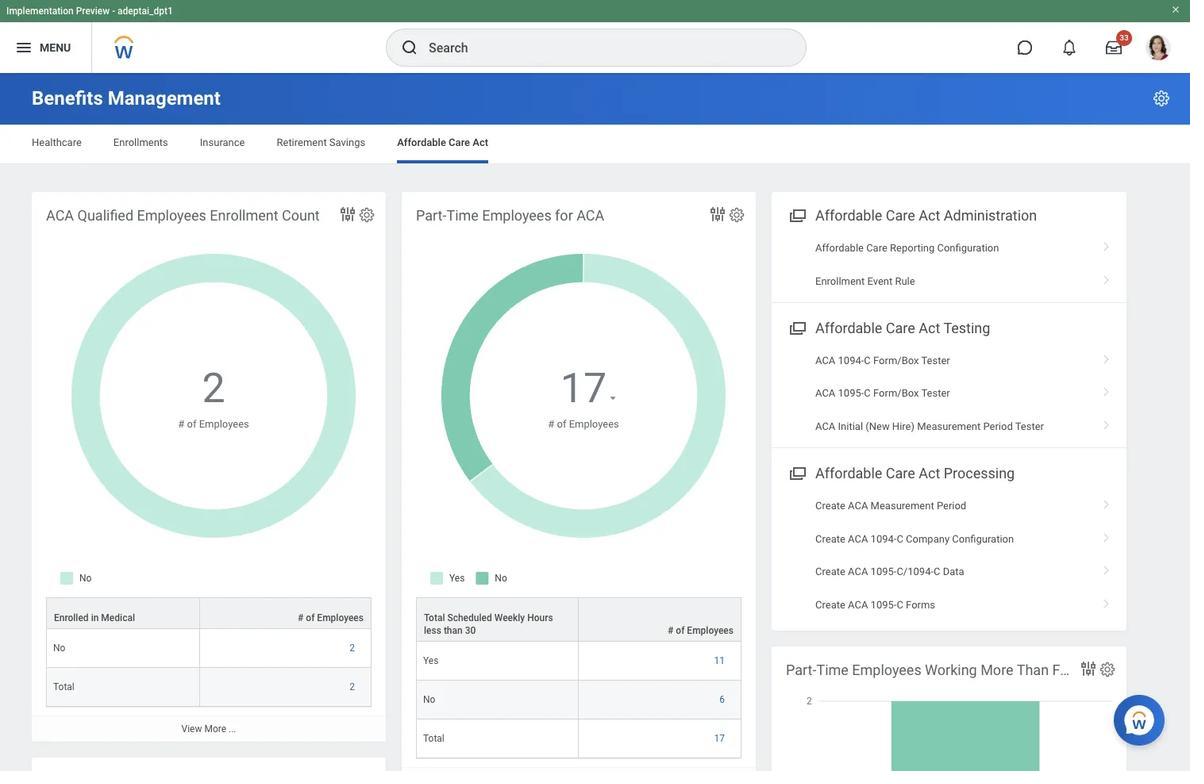 Task type: locate. For each thing, give the bounding box(es) containing it.
time inside part-time employees for aca element
[[447, 207, 479, 224]]

2 button
[[202, 361, 228, 417], [350, 642, 357, 655], [350, 681, 357, 694]]

5 chevron right image from the top
[[1096, 528, 1117, 544]]

1 horizontal spatial 17 button
[[714, 733, 727, 746]]

no down yes
[[423, 695, 435, 706]]

configure and view chart data image
[[708, 205, 727, 224]]

chevron right image inside aca 1095-c form/box tester link
[[1096, 382, 1117, 398]]

0 horizontal spatial period
[[937, 500, 966, 512]]

3 chevron right image from the top
[[1096, 349, 1117, 365]]

1 vertical spatial tester
[[921, 388, 950, 400]]

0 vertical spatial enrollment
[[210, 207, 278, 224]]

count
[[282, 207, 320, 224]]

11 button
[[714, 655, 727, 668]]

0 vertical spatial total
[[424, 613, 445, 624]]

aca 1095-c form/box tester link
[[772, 377, 1127, 410]]

1 vertical spatial 2
[[350, 643, 355, 654]]

retirement
[[277, 137, 327, 148]]

main content
[[0, 73, 1190, 772]]

insurance
[[200, 137, 245, 148]]

row containing enrolled in medical
[[46, 598, 372, 630]]

2 create from the top
[[815, 533, 845, 545]]

0 vertical spatial 1095-
[[838, 388, 864, 400]]

0 vertical spatial 17
[[560, 364, 607, 413]]

enrollment event rule
[[815, 275, 915, 287]]

tester for aca 1095-c form/box tester
[[921, 388, 950, 400]]

create
[[815, 500, 845, 512], [815, 533, 845, 545], [815, 566, 845, 578], [815, 599, 845, 611]]

initial
[[838, 421, 863, 433]]

0 horizontal spatial 17
[[560, 364, 607, 413]]

affordable for affordable care act testing
[[815, 320, 882, 337]]

configure aca qualified employees enrollment count image
[[358, 206, 376, 224]]

0 vertical spatial configure and view chart data image
[[338, 205, 357, 224]]

2 vertical spatial 2
[[350, 682, 355, 693]]

1 horizontal spatial # of employees button
[[579, 599, 741, 642]]

0 vertical spatial chevron right image
[[1096, 382, 1117, 398]]

2 horizontal spatial time
[[1129, 662, 1161, 679]]

affordable for affordable care act
[[397, 137, 446, 148]]

# of employees button for count
[[200, 599, 371, 629]]

1 horizontal spatial configure and view chart data image
[[1079, 660, 1098, 679]]

1 vertical spatial 1095-
[[871, 566, 897, 578]]

1 vertical spatial menu group image
[[786, 462, 807, 484]]

measurement
[[917, 421, 981, 433], [871, 500, 934, 512]]

1 vertical spatial 17 button
[[714, 733, 727, 746]]

#
[[178, 418, 184, 430], [548, 418, 554, 430], [298, 613, 304, 624], [668, 626, 673, 637]]

1 vertical spatial 17
[[714, 734, 725, 745]]

affordable care act
[[397, 137, 488, 148]]

0 horizontal spatial # of employees
[[298, 613, 364, 624]]

1 horizontal spatial period
[[983, 421, 1013, 433]]

7 chevron right image from the top
[[1096, 594, 1117, 609]]

2 vertical spatial 1095-
[[871, 599, 897, 611]]

row
[[46, 598, 372, 630], [416, 598, 742, 643], [46, 630, 372, 669], [416, 642, 742, 681], [46, 669, 372, 707], [416, 681, 742, 720], [416, 720, 742, 759]]

affordable up enrollment event rule
[[815, 242, 864, 254]]

c
[[864, 355, 871, 367], [864, 388, 871, 400], [897, 533, 903, 545], [934, 566, 940, 578], [897, 599, 903, 611]]

0 horizontal spatial # of employees button
[[200, 599, 371, 629]]

# of employees inside aca qualified employees enrollment count element
[[298, 613, 364, 624]]

1 horizontal spatial 17
[[714, 734, 725, 745]]

0 horizontal spatial 17 button
[[560, 361, 609, 417]]

4 create from the top
[[815, 599, 845, 611]]

configure and view chart data image left "configure aca qualified employees enrollment count" icon
[[338, 205, 357, 224]]

aca qualified employees enrollment count element
[[32, 192, 386, 742]]

c left data
[[934, 566, 940, 578]]

enrollment left event
[[815, 275, 865, 287]]

no inside part-time employees for aca element
[[423, 695, 435, 706]]

c left the 'company'
[[897, 533, 903, 545]]

adeptai_dpt1
[[118, 6, 173, 17]]

0 vertical spatial list
[[772, 232, 1127, 298]]

affordable inside tab list
[[397, 137, 446, 148]]

1 vertical spatial 2 button
[[350, 642, 357, 655]]

create aca measurement period link
[[772, 490, 1127, 523]]

row containing yes
[[416, 642, 742, 681]]

enrollment
[[210, 207, 278, 224], [815, 275, 865, 287]]

aca down create aca 1095-c/1094-c data
[[848, 599, 868, 611]]

configuration up enrollment event rule link
[[937, 242, 999, 254]]

# of employees for part-time employees for aca
[[668, 626, 734, 637]]

total for 2
[[53, 682, 74, 693]]

2 vertical spatial list
[[772, 490, 1127, 622]]

1 horizontal spatial part-
[[786, 662, 816, 679]]

1 vertical spatial period
[[937, 500, 966, 512]]

2 button for total
[[350, 681, 357, 694]]

2 # of employees button from the left
[[579, 599, 741, 642]]

part-time employees for aca
[[416, 207, 604, 224]]

1 vertical spatial list
[[772, 345, 1127, 443]]

period
[[983, 421, 1013, 433], [937, 500, 966, 512]]

chevron right image inside 'create aca measurement period' 'link'
[[1096, 495, 1117, 511]]

17 button
[[560, 361, 609, 417], [714, 733, 727, 746]]

no down enrolled
[[53, 643, 65, 654]]

total
[[424, 613, 445, 624], [53, 682, 74, 693], [423, 734, 444, 745]]

chevron right image inside enrollment event rule link
[[1096, 270, 1117, 285]]

1 horizontal spatial time
[[816, 662, 849, 679]]

care for affordable care act
[[449, 137, 470, 148]]

more inside aca qualified employees enrollment count element
[[204, 724, 226, 735]]

1 create from the top
[[815, 500, 845, 512]]

1 form/box from the top
[[873, 355, 919, 367]]

create aca 1095-c forms
[[815, 599, 935, 611]]

1 horizontal spatial 1094-
[[871, 533, 897, 545]]

care for affordable care reporting configuration
[[866, 242, 887, 254]]

# inside 2 # of employees
[[178, 418, 184, 430]]

act
[[473, 137, 488, 148], [919, 207, 940, 224], [919, 320, 940, 337], [919, 465, 940, 482]]

view more ...
[[181, 724, 236, 735]]

close environment banner image
[[1171, 5, 1181, 14]]

measurement down affordable care act processing
[[871, 500, 934, 512]]

create for create aca 1095-c/1094-c data
[[815, 566, 845, 578]]

2 for no
[[350, 643, 355, 654]]

savings
[[329, 137, 365, 148]]

1094- up create aca 1095-c/1094-c data
[[871, 533, 897, 545]]

total for 17
[[423, 734, 444, 745]]

configuration up data
[[952, 533, 1014, 545]]

list
[[772, 232, 1127, 298], [772, 345, 1127, 443], [772, 490, 1127, 622]]

chevron right image inside the create aca 1095-c forms link
[[1096, 594, 1117, 609]]

affordable
[[397, 137, 446, 148], [815, 207, 882, 224], [815, 242, 864, 254], [815, 320, 882, 337], [815, 465, 882, 482]]

affordable up aca 1094-c form/box tester in the top right of the page
[[815, 320, 882, 337]]

view
[[181, 724, 202, 735]]

4 chevron right image from the top
[[1096, 495, 1117, 511]]

# of employees button
[[200, 599, 371, 629], [579, 599, 741, 642]]

form/box up hire)
[[873, 388, 919, 400]]

30
[[465, 626, 476, 637]]

0 vertical spatial form/box
[[873, 355, 919, 367]]

menu group image
[[786, 204, 807, 225], [786, 462, 807, 484]]

aca measured workers element
[[32, 758, 386, 772]]

2 button for no
[[350, 642, 357, 655]]

configure and view chart data image inside aca qualified employees enrollment count element
[[338, 205, 357, 224]]

1095- for c
[[871, 599, 897, 611]]

Search Workday  search field
[[429, 30, 773, 65]]

total inside aca qualified employees enrollment count element
[[53, 682, 74, 693]]

more left than
[[981, 662, 1013, 679]]

1 vertical spatial part-
[[786, 662, 816, 679]]

stan
[[1165, 662, 1190, 679]]

period inside 'link'
[[937, 500, 966, 512]]

tester
[[921, 355, 950, 367], [921, 388, 950, 400], [1015, 421, 1044, 433]]

1 vertical spatial form/box
[[873, 388, 919, 400]]

more left "..."
[[204, 724, 226, 735]]

care for affordable care act testing
[[886, 320, 915, 337]]

chevron right image
[[1096, 382, 1117, 398], [1096, 415, 1117, 431]]

time for part-time employees for aca
[[447, 207, 479, 224]]

create inside 'link'
[[815, 500, 845, 512]]

2 vertical spatial total
[[423, 734, 444, 745]]

aca 1095-c form/box tester
[[815, 388, 950, 400]]

1095- down create aca 1095-c/1094-c data
[[871, 599, 897, 611]]

2 form/box from the top
[[873, 388, 919, 400]]

0 vertical spatial more
[[981, 662, 1013, 679]]

list containing aca 1094-c form/box tester
[[772, 345, 1127, 443]]

affordable for affordable care act processing
[[815, 465, 882, 482]]

measurement down aca 1095-c form/box tester link
[[917, 421, 981, 433]]

0 horizontal spatial 1094-
[[838, 355, 864, 367]]

2 list from the top
[[772, 345, 1127, 443]]

preview
[[76, 6, 110, 17]]

form/box
[[873, 355, 919, 367], [873, 388, 919, 400]]

no for 6
[[423, 695, 435, 706]]

c up aca 1095-c form/box tester
[[864, 355, 871, 367]]

1094- up aca 1095-c form/box tester
[[838, 355, 864, 367]]

list containing affordable care reporting configuration
[[772, 232, 1127, 298]]

create aca 1094-c company configuration
[[815, 533, 1014, 545]]

affordable right savings
[[397, 137, 446, 148]]

total down enrolled
[[53, 682, 74, 693]]

tester inside 'link'
[[921, 355, 950, 367]]

# of employees button for aca
[[579, 599, 741, 642]]

tab list inside "main content"
[[16, 125, 1174, 164]]

2 chevron right image from the top
[[1096, 270, 1117, 285]]

working
[[925, 662, 977, 679]]

2 vertical spatial tester
[[1015, 421, 1044, 433]]

part-time employees working more than federal full-time standard element
[[772, 647, 1190, 772]]

more
[[981, 662, 1013, 679], [204, 724, 226, 735]]

chevron right image inside affordable care reporting configuration link
[[1096, 237, 1117, 253]]

care
[[449, 137, 470, 148], [886, 207, 915, 224], [866, 242, 887, 254], [886, 320, 915, 337], [886, 465, 915, 482]]

aca left initial
[[815, 421, 835, 433]]

form/box inside 'link'
[[873, 355, 919, 367]]

1 vertical spatial total
[[53, 682, 74, 693]]

chevron right image
[[1096, 237, 1117, 253], [1096, 270, 1117, 285], [1096, 349, 1117, 365], [1096, 495, 1117, 511], [1096, 528, 1117, 544], [1096, 561, 1117, 577], [1096, 594, 1117, 609]]

# of employees for aca qualified employees enrollment count
[[298, 613, 364, 624]]

1095- up initial
[[838, 388, 864, 400]]

act left testing
[[919, 320, 940, 337]]

of
[[187, 418, 196, 430], [557, 418, 566, 430], [306, 613, 315, 624], [676, 626, 685, 637]]

c up (new
[[864, 388, 871, 400]]

tab list
[[16, 125, 1174, 164]]

-
[[112, 6, 115, 17]]

configure part-time employees working more than federal full-time standard image
[[1099, 661, 1116, 679]]

time left stan
[[1129, 662, 1161, 679]]

chevron right image inside create aca 1094-c company configuration link
[[1096, 528, 1117, 544]]

act up reporting
[[919, 207, 940, 224]]

aca left qualified
[[46, 207, 74, 224]]

1 horizontal spatial no
[[423, 695, 435, 706]]

0 vertical spatial measurement
[[917, 421, 981, 433]]

0 horizontal spatial more
[[204, 724, 226, 735]]

list for administration
[[772, 232, 1127, 298]]

1 vertical spatial measurement
[[871, 500, 934, 512]]

0 vertical spatial 17 button
[[560, 361, 609, 417]]

0 vertical spatial part-
[[416, 207, 447, 224]]

employees
[[137, 207, 206, 224], [482, 207, 552, 224], [199, 418, 249, 430], [569, 418, 619, 430], [317, 613, 364, 624], [687, 626, 734, 637], [852, 662, 921, 679]]

2 chevron right image from the top
[[1096, 415, 1117, 431]]

configuration
[[937, 242, 999, 254], [952, 533, 1014, 545]]

0 horizontal spatial no
[[53, 643, 65, 654]]

1 horizontal spatial enrollment
[[815, 275, 865, 287]]

1 horizontal spatial # of employees
[[548, 418, 619, 430]]

no for 2
[[53, 643, 65, 654]]

1 horizontal spatial more
[[981, 662, 1013, 679]]

2 horizontal spatial # of employees
[[668, 626, 734, 637]]

# of employees button inside part-time employees for aca element
[[579, 599, 741, 642]]

total down yes
[[423, 734, 444, 745]]

affordable care act testing
[[815, 320, 990, 337]]

17
[[560, 364, 607, 413], [714, 734, 725, 745]]

0 vertical spatial 1094-
[[838, 355, 864, 367]]

row containing total scheduled weekly hours less than 30
[[416, 598, 742, 643]]

# of employees
[[548, 418, 619, 430], [298, 613, 364, 624], [668, 626, 734, 637]]

no inside aca qualified employees enrollment count element
[[53, 643, 65, 654]]

11
[[714, 656, 725, 667]]

aca
[[46, 207, 74, 224], [577, 207, 604, 224], [815, 355, 835, 367], [815, 388, 835, 400], [815, 421, 835, 433], [848, 500, 868, 512], [848, 533, 868, 545], [848, 566, 868, 578], [848, 599, 868, 611]]

configure and view chart data image
[[338, 205, 357, 224], [1079, 660, 1098, 679]]

2 vertical spatial # of employees
[[668, 626, 734, 637]]

1 vertical spatial enrollment
[[815, 275, 865, 287]]

2 for total
[[350, 682, 355, 693]]

act up 'create aca measurement period' 'link'
[[919, 465, 940, 482]]

processing
[[944, 465, 1015, 482]]

total scheduled weekly hours less than 30 column header
[[416, 598, 579, 643]]

chevron right image inside 'aca initial (new hire) measurement period tester' link
[[1096, 415, 1117, 431]]

1 vertical spatial more
[[204, 724, 226, 735]]

no
[[53, 643, 65, 654], [423, 695, 435, 706]]

6 chevron right image from the top
[[1096, 561, 1117, 577]]

...
[[229, 724, 236, 735]]

affordable care act administration
[[815, 207, 1037, 224]]

time down create aca 1095-c forms
[[816, 662, 849, 679]]

2 vertical spatial 2 button
[[350, 681, 357, 694]]

period up the processing
[[983, 421, 1013, 433]]

1 vertical spatial chevron right image
[[1096, 415, 1117, 431]]

0 horizontal spatial time
[[447, 207, 479, 224]]

0 vertical spatial 2 button
[[202, 361, 228, 417]]

2 menu group image from the top
[[786, 462, 807, 484]]

enrollment left count
[[210, 207, 278, 224]]

total scheduled weekly hours less than 30
[[424, 613, 553, 637]]

0 horizontal spatial configure and view chart data image
[[338, 205, 357, 224]]

tab list containing healthcare
[[16, 125, 1174, 164]]

0 vertical spatial menu group image
[[786, 204, 807, 225]]

affordable up affordable care reporting configuration in the top right of the page
[[815, 207, 882, 224]]

0 horizontal spatial part-
[[416, 207, 447, 224]]

1095- for c/1094-
[[871, 566, 897, 578]]

create for create aca 1095-c forms
[[815, 599, 845, 611]]

act up part-time employees for aca
[[473, 137, 488, 148]]

hours
[[527, 613, 553, 624]]

0 vertical spatial period
[[983, 421, 1013, 433]]

configure and view chart data image left configure part-time employees working more than federal full-time standard image
[[1079, 660, 1098, 679]]

1 vertical spatial no
[[423, 695, 435, 706]]

create aca 1094-c company configuration link
[[772, 523, 1127, 556]]

1095- up create aca 1095-c forms
[[871, 566, 897, 578]]

33
[[1120, 33, 1129, 42]]

affordable down initial
[[815, 465, 882, 482]]

1 vertical spatial configure and view chart data image
[[1079, 660, 1098, 679]]

1 vertical spatial # of employees
[[298, 613, 364, 624]]

list containing create aca measurement period
[[772, 490, 1127, 622]]

1 chevron right image from the top
[[1096, 382, 1117, 398]]

1094-
[[838, 355, 864, 367], [871, 533, 897, 545]]

part- for part-time employees for aca
[[416, 207, 447, 224]]

0 vertical spatial configuration
[[937, 242, 999, 254]]

3 list from the top
[[772, 490, 1127, 622]]

care for affordable care act processing
[[886, 465, 915, 482]]

total up less
[[424, 613, 445, 624]]

0 vertical spatial no
[[53, 643, 65, 654]]

form/box down affordable care act testing
[[873, 355, 919, 367]]

affordable care reporting configuration link
[[772, 232, 1127, 265]]

aca up create aca 1095-c/1094-c data
[[848, 533, 868, 545]]

0 vertical spatial 2
[[202, 364, 225, 413]]

1095-
[[838, 388, 864, 400], [871, 566, 897, 578], [871, 599, 897, 611]]

1 menu group image from the top
[[786, 204, 807, 225]]

0 vertical spatial tester
[[921, 355, 950, 367]]

create aca 1095-c forms link
[[772, 589, 1127, 622]]

for
[[555, 207, 573, 224]]

chevron right image inside create aca 1095-c/1094-c data link
[[1096, 561, 1117, 577]]

act inside tab list
[[473, 137, 488, 148]]

time
[[447, 207, 479, 224], [816, 662, 849, 679], [1129, 662, 1161, 679]]

1 list from the top
[[772, 232, 1127, 298]]

period up create aca 1094-c company configuration link
[[937, 500, 966, 512]]

part-
[[416, 207, 447, 224], [786, 662, 816, 679]]

time down affordable care act
[[447, 207, 479, 224]]

company
[[906, 533, 950, 545]]

1 # of employees button from the left
[[200, 599, 371, 629]]

chevron right image inside aca 1094-c form/box tester 'link'
[[1096, 349, 1117, 365]]

care for affordable care act administration
[[886, 207, 915, 224]]

3 create from the top
[[815, 566, 845, 578]]

1 chevron right image from the top
[[1096, 237, 1117, 253]]



Task type: describe. For each thing, give the bounding box(es) containing it.
inbox large image
[[1106, 40, 1122, 56]]

aca right the for
[[577, 207, 604, 224]]

part-time employees working more than federal full-time stan
[[786, 662, 1190, 679]]

justify image
[[14, 38, 33, 57]]

implementation preview -   adeptai_dpt1
[[6, 6, 173, 17]]

create aca 1095-c/1094-c data link
[[772, 556, 1127, 589]]

rule
[[895, 275, 915, 287]]

configure and view chart data image for more
[[1079, 660, 1098, 679]]

configure and view chart data image for count
[[338, 205, 357, 224]]

1 vertical spatial configuration
[[952, 533, 1014, 545]]

33 button
[[1096, 30, 1132, 65]]

aca up create aca 1095-c forms
[[848, 566, 868, 578]]

(new
[[866, 421, 890, 433]]

time for part-time employees working more than federal full-time stan
[[816, 662, 849, 679]]

of inside 2 # of employees
[[187, 418, 196, 430]]

menu button
[[0, 22, 91, 73]]

chevron right image for aca initial (new hire) measurement period tester
[[1096, 415, 1117, 431]]

data
[[943, 566, 964, 578]]

c left forms at the bottom of the page
[[897, 599, 903, 611]]

reporting
[[890, 242, 935, 254]]

chevron right image for create aca 1094-c company configuration
[[1096, 528, 1117, 544]]

act for affordable care act administration
[[919, 207, 940, 224]]

part-time employees for aca element
[[402, 192, 756, 772]]

aca 1094-c form/box tester link
[[772, 345, 1127, 377]]

than
[[444, 626, 463, 637]]

aca initial (new hire) measurement period tester
[[815, 421, 1044, 433]]

testing
[[943, 320, 990, 337]]

chevron right image for create aca 1095-c forms
[[1096, 594, 1117, 609]]

act for affordable care act processing
[[919, 465, 940, 482]]

administration
[[944, 207, 1037, 224]]

2 # of employees
[[178, 364, 249, 430]]

0 vertical spatial # of employees
[[548, 418, 619, 430]]

enrollments
[[113, 137, 168, 148]]

forms
[[906, 599, 935, 611]]

17 for the right 17 button
[[714, 734, 725, 745]]

total inside total scheduled weekly hours less than 30
[[424, 613, 445, 624]]

enrolled
[[54, 613, 89, 624]]

chevron right image for create aca 1095-c/1094-c data
[[1096, 561, 1117, 577]]

affordable for affordable care reporting configuration
[[815, 242, 864, 254]]

menu group image for affordable care act processing
[[786, 462, 807, 484]]

scheduled
[[447, 613, 492, 624]]

0 horizontal spatial enrollment
[[210, 207, 278, 224]]

menu group image
[[786, 317, 807, 338]]

main content containing 2
[[0, 73, 1190, 772]]

weekly
[[494, 613, 525, 624]]

enrolled in medical
[[54, 613, 135, 624]]

aca down aca 1094-c form/box tester in the top right of the page
[[815, 388, 835, 400]]

1094- inside 'link'
[[838, 355, 864, 367]]

affordable care reporting configuration
[[815, 242, 999, 254]]

employees inside 2 # of employees
[[199, 418, 249, 430]]

chevron right image for create aca measurement period
[[1096, 495, 1117, 511]]

yes
[[423, 656, 439, 667]]

benefits management
[[32, 87, 221, 110]]

notifications large image
[[1061, 40, 1077, 56]]

17 for 17 button to the left
[[560, 364, 607, 413]]

aca qualified employees enrollment count
[[46, 207, 320, 224]]

chevron right image for enrollment event rule
[[1096, 270, 1117, 285]]

medical
[[101, 613, 135, 624]]

enrolled in medical button
[[47, 599, 199, 629]]

chevron right image for aca 1095-c form/box tester
[[1096, 382, 1117, 398]]

2 inside 2 # of employees
[[202, 364, 225, 413]]

affordable care act processing
[[815, 465, 1015, 482]]

profile logan mcneil image
[[1146, 35, 1171, 64]]

form/box for 1094-
[[873, 355, 919, 367]]

list for testing
[[772, 345, 1127, 443]]

1 vertical spatial 1094-
[[871, 533, 897, 545]]

chevron right image for affordable care reporting configuration
[[1096, 237, 1117, 253]]

benefits
[[32, 87, 103, 110]]

in
[[91, 613, 99, 624]]

total scheduled weekly hours less than 30 button
[[417, 599, 578, 642]]

affordable for affordable care act administration
[[815, 207, 882, 224]]

aca 1094-c form/box tester
[[815, 355, 950, 367]]

menu banner
[[0, 0, 1190, 73]]

configure this page image
[[1152, 89, 1171, 108]]

federal
[[1052, 662, 1099, 679]]

c inside 'link'
[[864, 355, 871, 367]]

list for processing
[[772, 490, 1127, 622]]

create aca 1095-c/1094-c data
[[815, 566, 964, 578]]

create aca measurement period
[[815, 500, 966, 512]]

retirement savings
[[277, 137, 365, 148]]

full-
[[1103, 662, 1129, 679]]

view more ... link
[[32, 716, 386, 742]]

search image
[[400, 38, 419, 57]]

chevron right image for aca 1094-c form/box tester
[[1096, 349, 1117, 365]]

c/1094-
[[897, 566, 934, 578]]

act for affordable care act testing
[[919, 320, 940, 337]]

configure part-time employees for aca image
[[728, 206, 745, 224]]

aca initial (new hire) measurement period tester link
[[772, 410, 1127, 443]]

measurement inside 'link'
[[871, 500, 934, 512]]

hire)
[[892, 421, 915, 433]]

healthcare
[[32, 137, 82, 148]]

form/box for 1095-
[[873, 388, 919, 400]]

create for create aca 1094-c company configuration
[[815, 533, 845, 545]]

less
[[424, 626, 441, 637]]

management
[[108, 87, 221, 110]]

aca up create aca 1094-c company configuration
[[848, 500, 868, 512]]

menu group image for affordable care act administration
[[786, 204, 807, 225]]

part- for part-time employees working more than federal full-time stan
[[786, 662, 816, 679]]

event
[[867, 275, 893, 287]]

6
[[719, 695, 725, 706]]

create for create aca measurement period
[[815, 500, 845, 512]]

enrollment event rule link
[[772, 265, 1127, 298]]

aca up aca 1095-c form/box tester
[[815, 355, 835, 367]]

qualified
[[77, 207, 133, 224]]

implementation
[[6, 6, 74, 17]]

6 button
[[719, 694, 727, 707]]

act for affordable care act
[[473, 137, 488, 148]]

tester for aca 1094-c form/box tester
[[921, 355, 950, 367]]

than
[[1017, 662, 1049, 679]]

menu
[[40, 41, 71, 54]]



Task type: vqa. For each thing, say whether or not it's contained in the screenshot.
Learning Security Segment Name's Segment
no



